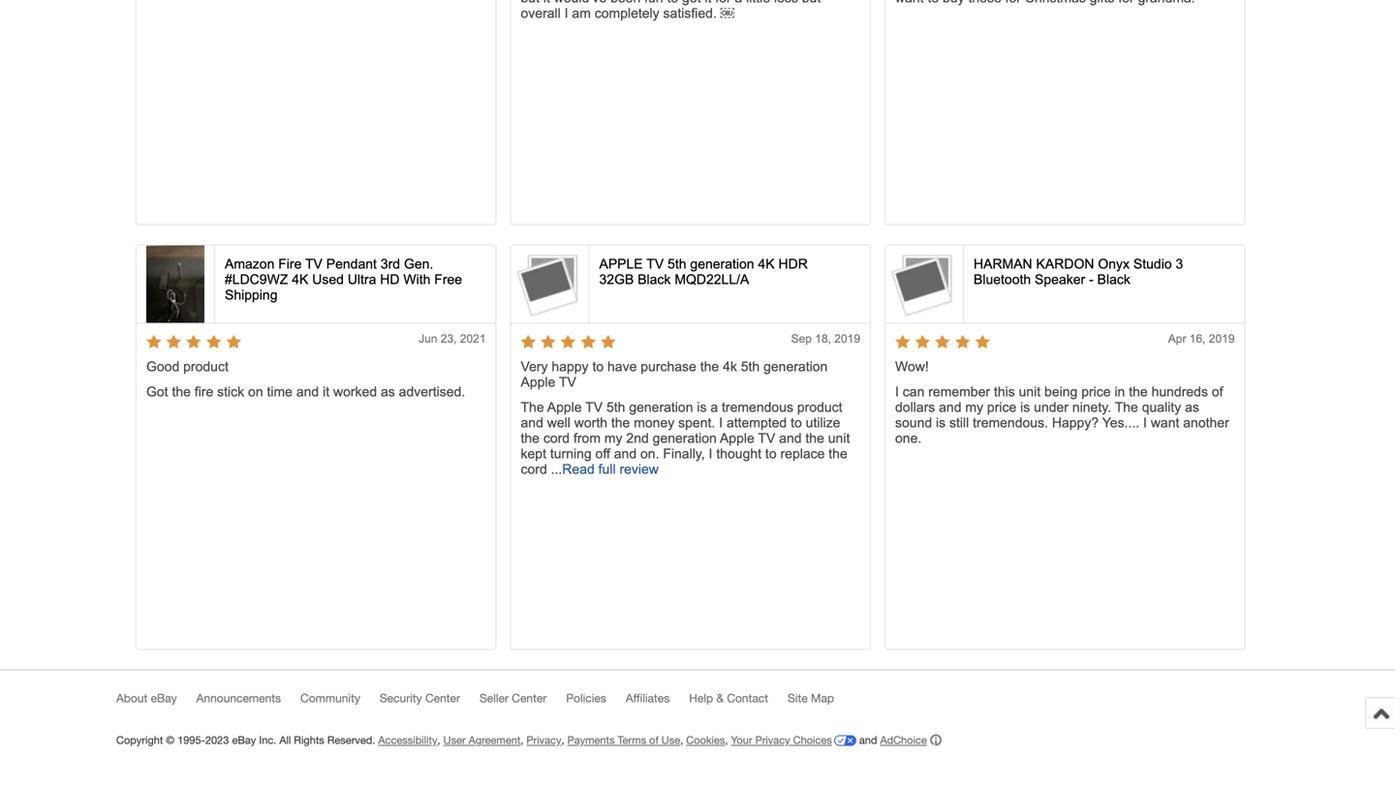 Task type: vqa. For each thing, say whether or not it's contained in the screenshot.
rightmost Black
yes



Task type: locate. For each thing, give the bounding box(es) containing it.
0 vertical spatial 5th
[[668, 257, 686, 272]]

tv down attempted
[[758, 431, 775, 446]]

5th up the mqd22ll/a
[[668, 257, 686, 272]]

i right spent.
[[719, 416, 723, 431]]

0 horizontal spatial unit
[[828, 431, 850, 446]]

i left the want
[[1143, 416, 1147, 431]]

read
[[562, 462, 595, 477]]

1 horizontal spatial 2019
[[1209, 332, 1235, 345]]

hd
[[380, 272, 400, 287]]

the up yes....
[[1115, 400, 1138, 415]]

2 horizontal spatial to
[[791, 416, 802, 431]]

my up still
[[965, 400, 983, 415]]

, left cookies
[[680, 734, 683, 747]]

1 horizontal spatial of
[[1212, 385, 1223, 400]]

my
[[965, 400, 983, 415], [604, 431, 622, 446]]

unit inside the apple tv 5th generation is a tremendous product and well worth the money spent. i attempted to utilize the cord from my 2nd generation apple tv and the unit kept turning off and on. finally, i thought to replace the cord
[[828, 431, 850, 446]]

1 5 stars image from the left
[[146, 336, 243, 352]]

ebay left inc.
[[232, 734, 256, 747]]

, left user
[[437, 734, 440, 747]]

price down this
[[987, 400, 1017, 415]]

5 stars image up wow!
[[895, 336, 992, 352]]

5th inside very happy to have purchase the 4k 5th generation apple tv
[[741, 359, 760, 374]]

contact
[[727, 692, 768, 705]]

got
[[146, 385, 168, 400]]

free
[[434, 272, 462, 287]]

1 vertical spatial to
[[791, 416, 802, 431]]

black down the 'onyx'
[[1097, 272, 1130, 287]]

turning
[[550, 447, 592, 462]]

4k inside apple tv 5th generation 4k hdr 32gb black mqd22ll/a
[[758, 257, 775, 272]]

0 horizontal spatial price
[[987, 400, 1017, 415]]

1 horizontal spatial the
[[1115, 400, 1138, 415]]

2 black from the left
[[1097, 272, 1130, 287]]

to left 'replace'
[[765, 447, 777, 462]]

cookies
[[686, 734, 725, 747]]

community
[[300, 692, 360, 705]]

0 horizontal spatial ebay
[[151, 692, 177, 705]]

accessibility link
[[378, 734, 437, 747]]

to left utilize
[[791, 416, 802, 431]]

1 center from the left
[[425, 692, 460, 705]]

dollars
[[895, 400, 935, 415]]

0 vertical spatial 4k
[[758, 257, 775, 272]]

3 , from the left
[[561, 734, 564, 747]]

1 vertical spatial apple
[[547, 400, 582, 415]]

good product
[[146, 359, 228, 374]]

read full review link
[[562, 462, 659, 477]]

center for seller center
[[512, 692, 547, 705]]

5 stars image up good product
[[146, 336, 243, 352]]

this
[[994, 385, 1015, 400]]

1 horizontal spatial to
[[765, 447, 777, 462]]

0 horizontal spatial black
[[638, 272, 671, 287]]

as right worked
[[381, 385, 395, 400]]

0 vertical spatial unit
[[1019, 385, 1041, 400]]

...
[[551, 462, 562, 477]]

stick
[[217, 385, 244, 400]]

review
[[619, 462, 659, 477]]

announcements
[[196, 692, 281, 705]]

one.
[[895, 431, 922, 446]]

, left payments
[[561, 734, 564, 747]]

seller center link
[[480, 692, 566, 714]]

5 stars image up happy
[[521, 336, 617, 352]]

4k down the fire
[[292, 272, 308, 287]]

0 vertical spatial product
[[183, 359, 228, 374]]

center right security
[[425, 692, 460, 705]]

2 2019 from the left
[[1209, 332, 1235, 345]]

2019 right the 16, on the right of page
[[1209, 332, 1235, 345]]

1 horizontal spatial privacy
[[755, 734, 790, 747]]

bluetooth
[[974, 272, 1031, 287]]

0 horizontal spatial my
[[604, 431, 622, 446]]

0 horizontal spatial center
[[425, 692, 460, 705]]

happy?
[[1052, 416, 1099, 431]]

1 horizontal spatial my
[[965, 400, 983, 415]]

tv inside very happy to have purchase the 4k 5th generation apple tv
[[559, 375, 576, 390]]

1 vertical spatial product
[[797, 400, 842, 415]]

... read full review
[[551, 462, 659, 477]]

want
[[1151, 416, 1179, 431]]

2 the from the left
[[1115, 400, 1138, 415]]

hdr
[[778, 257, 808, 272]]

0 vertical spatial apple
[[521, 375, 555, 390]]

2 5 stars image from the left
[[521, 336, 617, 352]]

happy
[[552, 359, 589, 374]]

0 horizontal spatial privacy
[[526, 734, 561, 747]]

1 vertical spatial unit
[[828, 431, 850, 446]]

1 2019 from the left
[[834, 332, 860, 345]]

-
[[1089, 272, 1094, 287]]

tremendous
[[722, 400, 793, 415]]

4k left the hdr
[[758, 257, 775, 272]]

1 horizontal spatial 5 stars image
[[521, 336, 617, 352]]

privacy down seller center link
[[526, 734, 561, 747]]

,
[[437, 734, 440, 747], [521, 734, 524, 747], [561, 734, 564, 747], [680, 734, 683, 747], [725, 734, 728, 747]]

adchoice
[[880, 734, 927, 747]]

unit
[[1019, 385, 1041, 400], [828, 431, 850, 446]]

2019 right 18,
[[834, 332, 860, 345]]

is inside the apple tv 5th generation is a tremendous product and well worth the money spent. i attempted to utilize the cord from my 2nd generation apple tv and the unit kept turning off and on. finally, i thought to replace the cord
[[697, 400, 707, 415]]

tv right apple
[[646, 257, 664, 272]]

as
[[381, 385, 395, 400], [1185, 400, 1199, 415]]

advertised.
[[399, 385, 465, 400]]

0 horizontal spatial 5 stars image
[[146, 336, 243, 352]]

2 vertical spatial 5th
[[606, 400, 625, 415]]

1 black from the left
[[638, 272, 671, 287]]

tv
[[305, 257, 323, 272], [646, 257, 664, 272], [559, 375, 576, 390], [585, 400, 603, 415], [758, 431, 775, 446]]

privacy right 'your'
[[755, 734, 790, 747]]

generation inside apple tv 5th generation 4k hdr 32gb black mqd22ll/a
[[690, 257, 754, 272]]

and
[[296, 385, 319, 400], [939, 400, 962, 415], [521, 416, 543, 431], [779, 431, 802, 446], [614, 447, 637, 462], [859, 734, 877, 747]]

1 horizontal spatial as
[[1185, 400, 1199, 415]]

ebay
[[151, 692, 177, 705], [232, 734, 256, 747]]

2 vertical spatial apple
[[720, 431, 754, 446]]

4k
[[758, 257, 775, 272], [292, 272, 308, 287]]

1 vertical spatial as
[[1185, 400, 1199, 415]]

amazon fire tv pendant 3rd gen. #ldc9wz 4k used ultra hd with free shipping image
[[146, 246, 204, 323]]

center right seller
[[512, 692, 547, 705]]

sep
[[791, 332, 812, 345]]

0 horizontal spatial 2019
[[834, 332, 860, 345]]

cord down kept
[[521, 462, 547, 477]]

and down remember
[[939, 400, 962, 415]]

cord
[[543, 431, 570, 446], [521, 462, 547, 477]]

of inside i can remember this unit being price in the hundreds of dollars and my price is under ninety. the quality as sound is still tremendous. happy? yes.... i want another one.
[[1212, 385, 1223, 400]]

unit inside i can remember this unit being price in the hundreds of dollars and my price is under ninety. the quality as sound is still tremendous. happy? yes.... i want another one.
[[1019, 385, 1041, 400]]

unit right this
[[1019, 385, 1041, 400]]

cord down well
[[543, 431, 570, 446]]

very happy to have purchase the 4k 5th generation apple tv
[[521, 359, 828, 390]]

0 horizontal spatial 5th
[[606, 400, 625, 415]]

product up utilize
[[797, 400, 842, 415]]

2 privacy from the left
[[755, 734, 790, 747]]

1 horizontal spatial center
[[512, 692, 547, 705]]

to left the have
[[592, 359, 604, 374]]

, left 'your'
[[725, 734, 728, 747]]

worth
[[574, 416, 607, 431]]

0 vertical spatial price
[[1081, 385, 1111, 400]]

1 vertical spatial 4k
[[292, 272, 308, 287]]

2019
[[834, 332, 860, 345], [1209, 332, 1235, 345]]

0 vertical spatial to
[[592, 359, 604, 374]]

generation up finally, on the bottom
[[653, 431, 717, 446]]

5 stars image
[[146, 336, 243, 352], [521, 336, 617, 352], [895, 336, 992, 352]]

0 horizontal spatial 4k
[[292, 272, 308, 287]]

rights
[[294, 734, 324, 747]]

to inside very happy to have purchase the 4k 5th generation apple tv
[[592, 359, 604, 374]]

1 horizontal spatial unit
[[1019, 385, 1041, 400]]

yes....
[[1102, 416, 1139, 431]]

sound
[[895, 416, 932, 431]]

agreement
[[469, 734, 521, 747]]

1 horizontal spatial product
[[797, 400, 842, 415]]

1 horizontal spatial black
[[1097, 272, 1130, 287]]

thought
[[716, 447, 762, 462]]

1 horizontal spatial 5th
[[668, 257, 686, 272]]

1 privacy from the left
[[526, 734, 561, 747]]

1 vertical spatial price
[[987, 400, 1017, 415]]

generation inside very happy to have purchase the 4k 5th generation apple tv
[[764, 359, 828, 374]]

unit down utilize
[[828, 431, 850, 446]]

2 horizontal spatial is
[[1020, 400, 1030, 415]]

1 vertical spatial my
[[604, 431, 622, 446]]

the down "very"
[[521, 400, 544, 415]]

my inside i can remember this unit being price in the hundreds of dollars and my price is under ninety. the quality as sound is still tremendous. happy? yes.... i want another one.
[[965, 400, 983, 415]]

shipping
[[225, 288, 278, 303]]

is up tremendous.
[[1020, 400, 1030, 415]]

1 vertical spatial 5th
[[741, 359, 760, 374]]

1 horizontal spatial price
[[1081, 385, 1111, 400]]

price up ninety.
[[1081, 385, 1111, 400]]

as down hundreds
[[1185, 400, 1199, 415]]

generation up the mqd22ll/a
[[690, 257, 754, 272]]

in
[[1115, 385, 1125, 400]]

apple up thought
[[720, 431, 754, 446]]

0 horizontal spatial of
[[649, 734, 659, 747]]

remember
[[928, 385, 990, 400]]

hundreds
[[1152, 385, 1208, 400]]

the
[[521, 400, 544, 415], [1115, 400, 1138, 415]]

my inside the apple tv 5th generation is a tremendous product and well worth the money spent. i attempted to utilize the cord from my 2nd generation apple tv and the unit kept turning off and on. finally, i thought to replace the cord
[[604, 431, 622, 446]]

adchoice link
[[880, 734, 941, 747]]

5th up worth
[[606, 400, 625, 415]]

1 vertical spatial ebay
[[232, 734, 256, 747]]

2 center from the left
[[512, 692, 547, 705]]

of left use
[[649, 734, 659, 747]]

0 horizontal spatial to
[[592, 359, 604, 374]]

help & contact
[[689, 692, 768, 705]]

tv inside amazon fire tv pendant 3rd gen. #ldc9wz 4k used ultra hd with free shipping
[[305, 257, 323, 272]]

can
[[903, 385, 925, 400]]

1 horizontal spatial ebay
[[232, 734, 256, 747]]

is left still
[[936, 416, 946, 431]]

wow!
[[895, 359, 929, 374]]

5th
[[668, 257, 686, 272], [741, 359, 760, 374], [606, 400, 625, 415]]

tv down happy
[[559, 375, 576, 390]]

site
[[788, 692, 808, 705]]

0 vertical spatial of
[[1212, 385, 1223, 400]]

generation
[[690, 257, 754, 272], [764, 359, 828, 374], [629, 400, 693, 415], [653, 431, 717, 446]]

apple up well
[[547, 400, 582, 415]]

generation down sep
[[764, 359, 828, 374]]

quality
[[1142, 400, 1181, 415]]

site map link
[[788, 692, 854, 714]]

the inside very happy to have purchase the 4k 5th generation apple tv
[[700, 359, 719, 374]]

all
[[279, 734, 291, 747]]

tv up used
[[305, 257, 323, 272]]

gen.
[[404, 257, 433, 272]]

as inside i can remember this unit being price in the hundreds of dollars and my price is under ninety. the quality as sound is still tremendous. happy? yes.... i want another one.
[[1185, 400, 1199, 415]]

replace
[[780, 447, 825, 462]]

1 the from the left
[[521, 400, 544, 415]]

ebay right about on the left of the page
[[151, 692, 177, 705]]

0 vertical spatial my
[[965, 400, 983, 415]]

5th right 4k
[[741, 359, 760, 374]]

to
[[592, 359, 604, 374], [791, 416, 802, 431], [765, 447, 777, 462]]

my up off at the left bottom of the page
[[604, 431, 622, 446]]

is left a
[[697, 400, 707, 415]]

0 horizontal spatial is
[[697, 400, 707, 415]]

center for security center
[[425, 692, 460, 705]]

product up fire
[[183, 359, 228, 374]]

2 vertical spatial to
[[765, 447, 777, 462]]

apple down "very"
[[521, 375, 555, 390]]

2 horizontal spatial 5th
[[741, 359, 760, 374]]

2 horizontal spatial 5 stars image
[[895, 336, 992, 352]]

tremendous.
[[973, 416, 1048, 431]]

0 horizontal spatial as
[[381, 385, 395, 400]]

of
[[1212, 385, 1223, 400], [649, 734, 659, 747]]

seller center
[[480, 692, 547, 705]]

2023
[[205, 734, 229, 747]]

apr 16, 2019
[[1168, 332, 1235, 345]]

fire
[[195, 385, 213, 400]]

time
[[267, 385, 293, 400]]

1 vertical spatial cord
[[521, 462, 547, 477]]

affiliates
[[626, 692, 670, 705]]

black down apple
[[638, 272, 671, 287]]

center
[[425, 692, 460, 705], [512, 692, 547, 705]]

harman kardon onyx studio 3 bluetooth speaker - black
[[974, 257, 1183, 287]]

1 horizontal spatial 4k
[[758, 257, 775, 272]]

, left privacy link
[[521, 734, 524, 747]]

of up "another" on the bottom
[[1212, 385, 1223, 400]]

used
[[312, 272, 344, 287]]

the inside i can remember this unit being price in the hundreds of dollars and my price is under ninety. the quality as sound is still tremendous. happy? yes.... i want another one.
[[1115, 400, 1138, 415]]

0 horizontal spatial the
[[521, 400, 544, 415]]



Task type: describe. For each thing, give the bounding box(es) containing it.
black inside apple tv 5th generation 4k hdr 32gb black mqd22ll/a
[[638, 272, 671, 287]]

2021
[[460, 332, 486, 345]]

payments
[[567, 734, 615, 747]]

product inside the apple tv 5th generation is a tremendous product and well worth the money spent. i attempted to utilize the cord from my 2nd generation apple tv and the unit kept turning off and on. finally, i thought to replace the cord
[[797, 400, 842, 415]]

0 vertical spatial ebay
[[151, 692, 177, 705]]

very
[[521, 359, 548, 374]]

worked
[[333, 385, 377, 400]]

1 , from the left
[[437, 734, 440, 747]]

about ebay
[[116, 692, 177, 705]]

help & contact link
[[689, 692, 788, 714]]

0 vertical spatial cord
[[543, 431, 570, 446]]

kept
[[521, 447, 546, 462]]

site map
[[788, 692, 834, 705]]

5th inside apple tv 5th generation 4k hdr 32gb black mqd22ll/a
[[668, 257, 686, 272]]

©
[[166, 734, 175, 747]]

generation up money
[[629, 400, 693, 415]]

got the fire stick on time and it worked as advertised.
[[146, 385, 465, 400]]

harman kardon onyx studio 3 bluetooth speaker - black image
[[885, 246, 963, 323]]

onyx
[[1098, 257, 1130, 272]]

and down 2nd on the bottom left of page
[[614, 447, 637, 462]]

and up 'replace'
[[779, 431, 802, 446]]

1 vertical spatial of
[[649, 734, 659, 747]]

announcements link
[[196, 692, 300, 714]]

and adchoice
[[856, 734, 927, 747]]

1995-
[[177, 734, 205, 747]]

apple tv 5th generation 4k hdr 32gb black mqd22ll/a
[[599, 257, 808, 287]]

reserved.
[[327, 734, 375, 747]]

3 5 stars image from the left
[[895, 336, 992, 352]]

and inside i can remember this unit being price in the hundreds of dollars and my price is under ninety. the quality as sound is still tremendous. happy? yes.... i want another one.
[[939, 400, 962, 415]]

4 , from the left
[[680, 734, 683, 747]]

kardon
[[1036, 257, 1094, 272]]

3rd
[[381, 257, 400, 272]]

5th inside the apple tv 5th generation is a tremendous product and well worth the money spent. i attempted to utilize the cord from my 2nd generation apple tv and the unit kept turning off and on. finally, i thought to replace the cord
[[606, 400, 625, 415]]

attempted
[[727, 416, 787, 431]]

being
[[1044, 385, 1078, 400]]

tv inside apple tv 5th generation 4k hdr 32gb black mqd22ll/a
[[646, 257, 664, 272]]

copyright
[[116, 734, 163, 747]]

full
[[598, 462, 616, 477]]

user agreement link
[[443, 734, 521, 747]]

18,
[[815, 332, 831, 345]]

well
[[547, 416, 571, 431]]

ultra
[[348, 272, 376, 287]]

and left adchoice
[[859, 734, 877, 747]]

and left well
[[521, 416, 543, 431]]

pendant
[[326, 257, 377, 272]]

on.
[[640, 447, 659, 462]]

it
[[323, 385, 329, 400]]

policies
[[566, 692, 606, 705]]

security center link
[[380, 692, 480, 714]]

speaker
[[1035, 272, 1085, 287]]

&
[[716, 692, 724, 705]]

16,
[[1190, 332, 1206, 345]]

3
[[1176, 257, 1183, 272]]

5 , from the left
[[725, 734, 728, 747]]

payments terms of use link
[[567, 734, 680, 747]]

security center
[[380, 692, 460, 705]]

your privacy choices link
[[731, 734, 856, 747]]

tv up worth
[[585, 400, 603, 415]]

affiliates link
[[626, 692, 689, 714]]

2 , from the left
[[521, 734, 524, 747]]

community link
[[300, 692, 380, 714]]

amazon fire tv pendant 3rd gen. #ldc9wz 4k used ultra hd with free shipping
[[225, 257, 462, 303]]

security
[[380, 692, 422, 705]]

copyright © 1995-2023 ebay inc. all rights reserved. accessibility , user agreement , privacy , payments terms of use , cookies , your privacy choices
[[116, 734, 832, 747]]

and left it at the left of page
[[296, 385, 319, 400]]

still
[[949, 416, 969, 431]]

1 horizontal spatial is
[[936, 416, 946, 431]]

spent.
[[678, 416, 715, 431]]

the inside the apple tv 5th generation is a tremendous product and well worth the money spent. i attempted to utilize the cord from my 2nd generation apple tv and the unit kept turning off and on. finally, i thought to replace the cord
[[521, 400, 544, 415]]

on
[[248, 385, 263, 400]]

a
[[710, 400, 718, 415]]

finally,
[[663, 447, 705, 462]]

policies link
[[566, 692, 626, 714]]

2019 for i can remember this unit being price in the hundreds of dollars and my price is under ninety. the quality as sound is still tremendous. happy? yes.... i want another one.
[[1209, 332, 1235, 345]]

with
[[403, 272, 431, 287]]

about
[[116, 692, 147, 705]]

32gb
[[599, 272, 634, 287]]

jun
[[419, 332, 437, 345]]

the inside i can remember this unit being price in the hundreds of dollars and my price is under ninety. the quality as sound is still tremendous. happy? yes.... i want another one.
[[1129, 385, 1148, 400]]

i left can
[[895, 385, 899, 400]]

apple tv 5th generation 4k hdr 32gb black mqd22ll/a image
[[511, 246, 589, 323]]

under
[[1034, 400, 1069, 415]]

0 horizontal spatial product
[[183, 359, 228, 374]]

0 vertical spatial as
[[381, 385, 395, 400]]

use
[[661, 734, 680, 747]]

about ebay link
[[116, 692, 196, 714]]

good
[[146, 359, 179, 374]]

4k inside amazon fire tv pendant 3rd gen. #ldc9wz 4k used ultra hd with free shipping
[[292, 272, 308, 287]]

5 stars image for product
[[146, 336, 243, 352]]

2019 for the apple tv 5th generation is a tremendous product and well worth the money spent. i attempted to utilize the cord from my 2nd generation apple tv and the unit kept turning off and on. finally, i thought to replace the cord
[[834, 332, 860, 345]]

another
[[1183, 416, 1229, 431]]

privacy link
[[526, 734, 561, 747]]

ninety.
[[1072, 400, 1111, 415]]

inc.
[[259, 734, 276, 747]]

5 stars image for happy
[[521, 336, 617, 352]]

black inside harman kardon onyx studio 3 bluetooth speaker - black
[[1097, 272, 1130, 287]]

the apple tv 5th generation is a tremendous product and well worth the money spent. i attempted to utilize the cord from my 2nd generation apple tv and the unit kept turning off and on. finally, i thought to replace the cord
[[521, 400, 850, 477]]

jun 23, 2021
[[419, 332, 486, 345]]

i right finally, on the bottom
[[709, 447, 713, 462]]

mqd22ll/a
[[675, 272, 749, 287]]

cookies link
[[686, 734, 725, 747]]

amazon
[[225, 257, 275, 272]]

have
[[607, 359, 637, 374]]

apple inside very happy to have purchase the 4k 5th generation apple tv
[[521, 375, 555, 390]]



